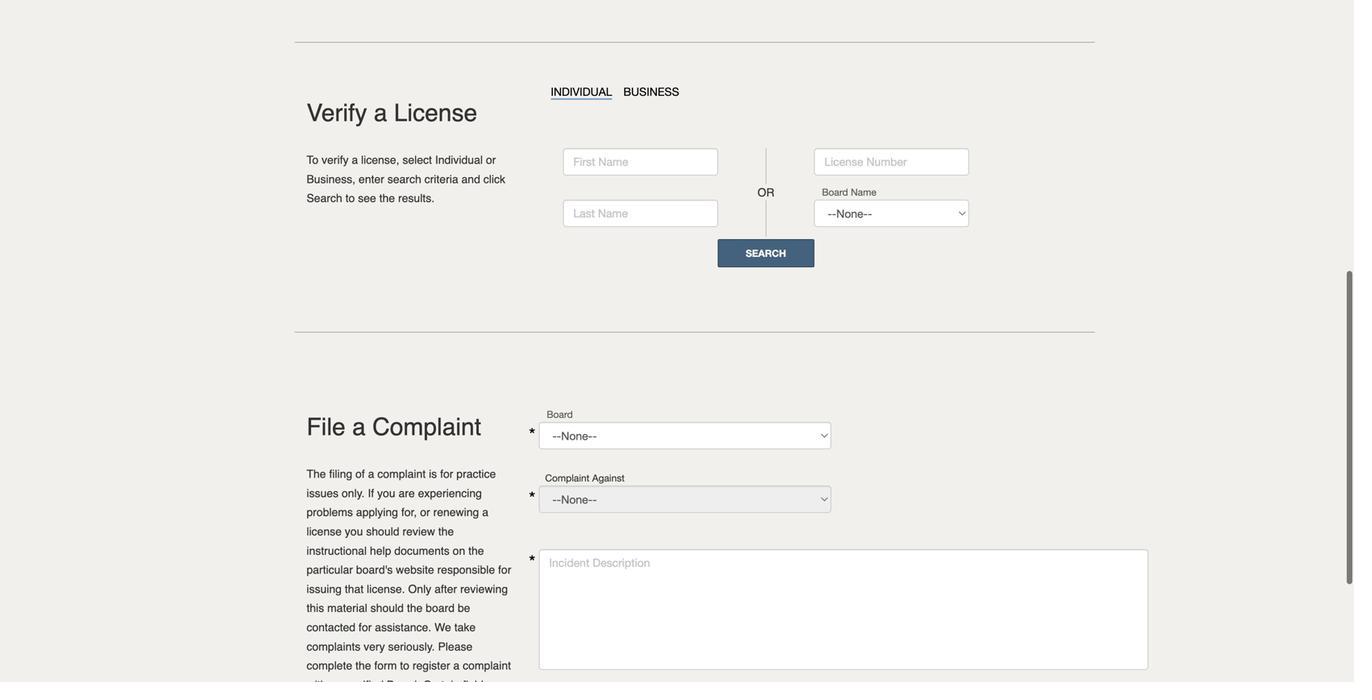 Task type: vqa. For each thing, say whether or not it's contained in the screenshot.
the leftmost Complaint
yes



Task type: describe. For each thing, give the bounding box(es) containing it.
renewing
[[433, 506, 479, 519]]

see
[[358, 192, 376, 205]]

board.
[[387, 679, 420, 683]]

are
[[399, 487, 415, 500]]

to inside the filing of a complaint is for practice issues only. if you are experiencing problems applying for, or renewing a license you should review the instructional help documents on the particular board's website responsible for issuing that license. only after reviewing this material should the board be contacted for assistance. we take complaints very seriously. please complete the form to register a complaint with a specified board. certain
[[400, 660, 409, 673]]

the down renewing
[[438, 526, 454, 538]]

search
[[307, 192, 342, 205]]

practice
[[456, 468, 496, 481]]

a right file
[[352, 414, 366, 441]]

a inside to verify a license, select individual or business, enter search criteria and click search to see the results.
[[352, 154, 358, 166]]

1 vertical spatial complaint
[[463, 660, 511, 673]]

license
[[307, 526, 342, 538]]

to verify a license, select individual or business, enter search criteria and click search to see the results.
[[307, 154, 505, 205]]

of
[[355, 468, 365, 481]]

responsible
[[437, 564, 495, 577]]

results.
[[398, 192, 435, 205]]

incident
[[549, 557, 590, 570]]

a down please
[[453, 660, 460, 673]]

with
[[307, 679, 327, 683]]

file a complaint
[[307, 414, 481, 441]]

register
[[413, 660, 450, 673]]

only
[[408, 583, 431, 596]]

file
[[307, 414, 346, 441]]

number
[[866, 155, 907, 168]]

the filing of a complaint is for practice issues only. if you are experiencing problems applying for, or renewing a license you should review the instructional help documents on the particular board's website responsible for issuing that license. only after reviewing this material should the board be contacted for assistance. we take complaints very seriously. please complete the form to register a complaint with a specified board. certain
[[307, 468, 511, 683]]

against
[[592, 473, 625, 484]]

verify
[[307, 99, 367, 127]]

board
[[426, 602, 455, 615]]

the down only
[[407, 602, 423, 615]]

select
[[403, 154, 432, 166]]

a right verify
[[374, 99, 387, 127]]

license number
[[824, 155, 907, 168]]

a right renewing
[[482, 506, 488, 519]]

and
[[461, 173, 480, 186]]

experiencing
[[418, 487, 482, 500]]

license.
[[367, 583, 405, 596]]

help
[[370, 545, 391, 558]]

1 vertical spatial should
[[371, 602, 404, 615]]

Last Name text field
[[563, 200, 718, 227]]

license,
[[361, 154, 399, 166]]

complete
[[307, 660, 352, 673]]

filing
[[329, 468, 352, 481]]

board for board
[[547, 409, 573, 420]]

name for first name
[[598, 155, 628, 168]]

description
[[593, 557, 650, 570]]

for,
[[401, 506, 417, 519]]

first name
[[573, 155, 628, 168]]

0 vertical spatial should
[[366, 526, 399, 538]]

after
[[435, 583, 457, 596]]

applying
[[356, 506, 398, 519]]

please
[[438, 641, 473, 654]]

1 horizontal spatial you
[[377, 487, 395, 500]]

verify
[[322, 154, 349, 166]]

2 horizontal spatial or
[[758, 186, 774, 199]]

the right on on the left of page
[[468, 545, 484, 558]]

issues
[[307, 487, 339, 500]]

or inside the filing of a complaint is for practice issues only. if you are experiencing problems applying for, or renewing a license you should review the instructional help documents on the particular board's website responsible for issuing that license. only after reviewing this material should the board be contacted for assistance. we take complaints very seriously. please complete the form to register a complaint with a specified board. certain
[[420, 506, 430, 519]]

we
[[435, 621, 451, 634]]

complaints
[[307, 641, 361, 654]]

seriously.
[[388, 641, 435, 654]]

a right of
[[368, 468, 374, 481]]

reviewing
[[460, 583, 508, 596]]

board's
[[356, 564, 393, 577]]

specified
[[339, 679, 384, 683]]

review
[[403, 526, 435, 538]]

search
[[387, 173, 421, 186]]

or inside to verify a license, select individual or business, enter search criteria and click search to see the results.
[[486, 154, 496, 166]]

business,
[[307, 173, 355, 186]]



Task type: locate. For each thing, give the bounding box(es) containing it.
the
[[379, 192, 395, 205], [438, 526, 454, 538], [468, 545, 484, 558], [407, 602, 423, 615], [355, 660, 371, 673]]

last name
[[573, 207, 628, 220]]

board for board name
[[822, 187, 848, 198]]

0 horizontal spatial complaint
[[377, 468, 426, 481]]

0 vertical spatial you
[[377, 487, 395, 500]]

assistance.
[[375, 621, 431, 634]]

0 vertical spatial or
[[486, 154, 496, 166]]

1 horizontal spatial individual
[[551, 85, 612, 98]]

to inside to verify a license, select individual or business, enter search criteria and click search to see the results.
[[345, 192, 355, 205]]

complaint left against
[[545, 473, 590, 484]]

board
[[822, 187, 848, 198], [547, 409, 573, 420]]

name right first at the left top of the page
[[598, 155, 628, 168]]

a
[[374, 99, 387, 127], [352, 154, 358, 166], [352, 414, 366, 441], [368, 468, 374, 481], [482, 506, 488, 519], [453, 660, 460, 673], [330, 679, 336, 683]]

the right see
[[379, 192, 395, 205]]

1 horizontal spatial complaint
[[545, 473, 590, 484]]

0 vertical spatial complaint
[[377, 468, 426, 481]]

name for board name
[[851, 187, 877, 198]]

None submit
[[718, 239, 814, 268]]

0 vertical spatial board
[[822, 187, 848, 198]]

Incident Description text field
[[539, 550, 1149, 671]]

the
[[307, 468, 326, 481]]

1 vertical spatial or
[[758, 186, 774, 199]]

complaint up the are
[[377, 468, 426, 481]]

name right last
[[598, 207, 628, 220]]

0 vertical spatial individual
[[551, 85, 612, 98]]

0 horizontal spatial license
[[394, 99, 477, 127]]

license up board name
[[824, 155, 863, 168]]

contacted
[[307, 621, 356, 634]]

to left see
[[345, 192, 355, 205]]

1 vertical spatial for
[[498, 564, 511, 577]]

board down license number
[[822, 187, 848, 198]]

to
[[307, 154, 318, 166]]

name down license number
[[851, 187, 877, 198]]

license
[[394, 99, 477, 127], [824, 155, 863, 168]]

1 horizontal spatial board
[[822, 187, 848, 198]]

enter
[[359, 173, 384, 186]]

board up complaint against
[[547, 409, 573, 420]]

very
[[364, 641, 385, 654]]

1 vertical spatial to
[[400, 660, 409, 673]]

should down license.
[[371, 602, 404, 615]]

License Number text field
[[814, 148, 969, 176]]

if
[[368, 487, 374, 500]]

complaint
[[377, 468, 426, 481], [463, 660, 511, 673]]

you up instructional
[[345, 526, 363, 538]]

2 vertical spatial or
[[420, 506, 430, 519]]

particular
[[307, 564, 353, 577]]

0 vertical spatial for
[[440, 468, 453, 481]]

0 horizontal spatial you
[[345, 526, 363, 538]]

1 vertical spatial name
[[851, 187, 877, 198]]

First Name text field
[[563, 148, 718, 176]]

0 horizontal spatial for
[[359, 621, 372, 634]]

incident description
[[549, 557, 650, 570]]

for
[[440, 468, 453, 481], [498, 564, 511, 577], [359, 621, 372, 634]]

click
[[483, 173, 505, 186]]

1 vertical spatial license
[[824, 155, 863, 168]]

form
[[374, 660, 397, 673]]

to up board.
[[400, 660, 409, 673]]

on
[[453, 545, 465, 558]]

0 vertical spatial license
[[394, 99, 477, 127]]

complaint against
[[545, 473, 625, 484]]

individual link
[[551, 85, 612, 100]]

2 vertical spatial name
[[598, 207, 628, 220]]

is
[[429, 468, 437, 481]]

1 vertical spatial complaint
[[545, 473, 590, 484]]

0 horizontal spatial or
[[420, 506, 430, 519]]

a right 'verify'
[[352, 154, 358, 166]]

or
[[486, 154, 496, 166], [758, 186, 774, 199], [420, 506, 430, 519]]

1 horizontal spatial or
[[486, 154, 496, 166]]

that
[[345, 583, 364, 596]]

individual
[[551, 85, 612, 98], [435, 154, 483, 166]]

0 horizontal spatial individual
[[435, 154, 483, 166]]

problems
[[307, 506, 353, 519]]

this
[[307, 602, 324, 615]]

0 horizontal spatial board
[[547, 409, 573, 420]]

2 horizontal spatial for
[[498, 564, 511, 577]]

name for last name
[[598, 207, 628, 220]]

name
[[598, 155, 628, 168], [851, 187, 877, 198], [598, 207, 628, 220]]

material
[[327, 602, 367, 615]]

0 horizontal spatial complaint
[[372, 414, 481, 441]]

0 vertical spatial to
[[345, 192, 355, 205]]

1 vertical spatial you
[[345, 526, 363, 538]]

the inside to verify a license, select individual or business, enter search criteria and click search to see the results.
[[379, 192, 395, 205]]

1 horizontal spatial to
[[400, 660, 409, 673]]

should up help
[[366, 526, 399, 538]]

2 vertical spatial for
[[359, 621, 372, 634]]

for up the reviewing
[[498, 564, 511, 577]]

0 horizontal spatial to
[[345, 192, 355, 205]]

to
[[345, 192, 355, 205], [400, 660, 409, 673]]

a down complete
[[330, 679, 336, 683]]

0 vertical spatial name
[[598, 155, 628, 168]]

1 horizontal spatial for
[[440, 468, 453, 481]]

documents
[[394, 545, 450, 558]]

0 vertical spatial complaint
[[372, 414, 481, 441]]

first
[[573, 155, 595, 168]]

only.
[[342, 487, 365, 500]]

verify a license
[[307, 99, 477, 127]]

business link
[[623, 85, 679, 98]]

1 horizontal spatial complaint
[[463, 660, 511, 673]]

complaint up is
[[372, 414, 481, 441]]

website
[[396, 564, 434, 577]]

individual left business
[[551, 85, 612, 98]]

1 vertical spatial individual
[[435, 154, 483, 166]]

issuing
[[307, 583, 342, 596]]

you
[[377, 487, 395, 500], [345, 526, 363, 538]]

be
[[458, 602, 470, 615]]

take
[[454, 621, 476, 634]]

you right if
[[377, 487, 395, 500]]

license up select
[[394, 99, 477, 127]]

instructional
[[307, 545, 367, 558]]

the up specified
[[355, 660, 371, 673]]

1 horizontal spatial license
[[824, 155, 863, 168]]

individual up and
[[435, 154, 483, 166]]

complaint
[[372, 414, 481, 441], [545, 473, 590, 484]]

individual inside to verify a license, select individual or business, enter search criteria and click search to see the results.
[[435, 154, 483, 166]]

complaint down please
[[463, 660, 511, 673]]

should
[[366, 526, 399, 538], [371, 602, 404, 615]]

for right is
[[440, 468, 453, 481]]

last
[[573, 207, 595, 220]]

for up very
[[359, 621, 372, 634]]

board name
[[822, 187, 877, 198]]

criteria
[[424, 173, 458, 186]]

1 vertical spatial board
[[547, 409, 573, 420]]

business
[[623, 85, 679, 98]]



